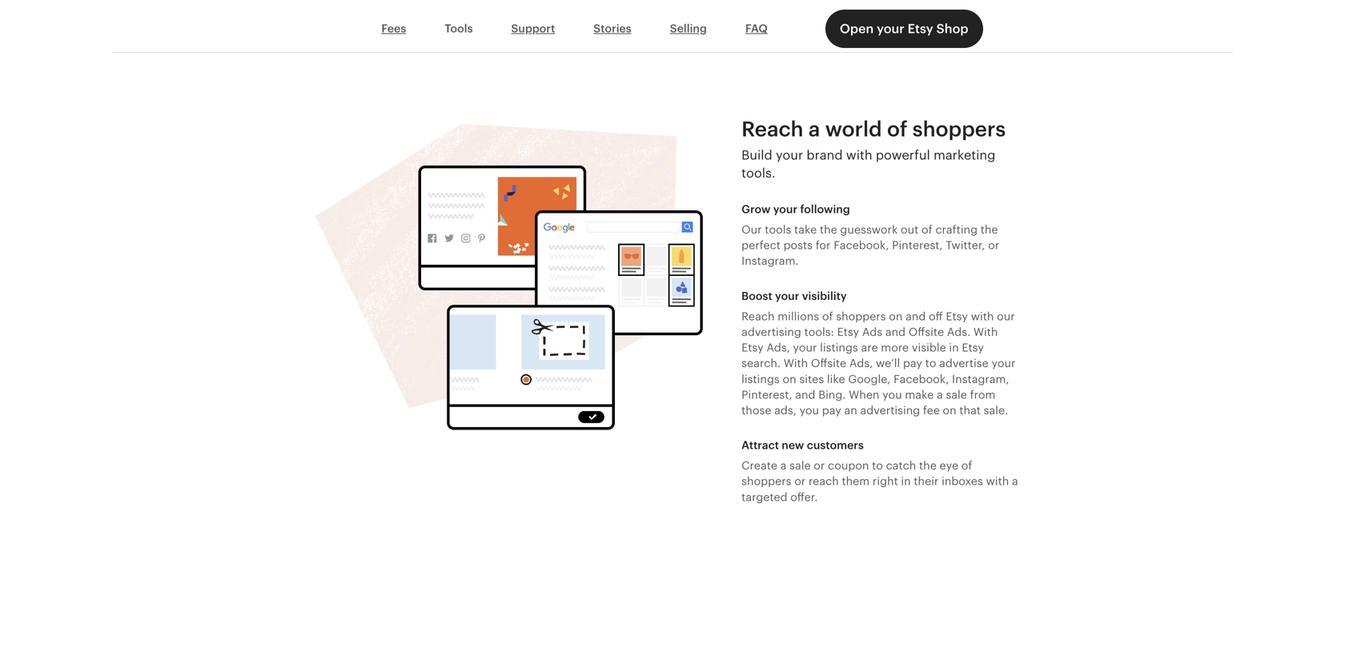 Task type: vqa. For each thing, say whether or not it's contained in the screenshot.
STANDARDS
no



Task type: locate. For each thing, give the bounding box(es) containing it.
0 horizontal spatial sale
[[789, 460, 811, 472]]

0 horizontal spatial advertising
[[742, 326, 801, 339]]

0 vertical spatial reach
[[742, 117, 803, 141]]

of up the inboxes
[[961, 460, 972, 472]]

with down world on the right of the page
[[846, 148, 872, 163]]

1 horizontal spatial offsite
[[909, 326, 944, 339]]

stories
[[593, 22, 631, 35]]

inboxes
[[942, 475, 983, 488]]

1 horizontal spatial or
[[814, 460, 825, 472]]

facebook, up make
[[894, 373, 949, 386]]

to up right
[[872, 460, 883, 472]]

sale inside attract new customers create a sale or coupon to catch the eye of shoppers or reach them right in their inboxes with a targeted offer.
[[789, 460, 811, 472]]

1 vertical spatial ads,
[[849, 357, 873, 370]]

new
[[782, 439, 804, 452]]

reach up build
[[742, 117, 803, 141]]

instagram.
[[742, 255, 799, 268]]

make
[[905, 389, 934, 401]]

them
[[842, 475, 870, 488]]

build
[[742, 148, 772, 163]]

with down our
[[973, 326, 998, 339]]

1 vertical spatial pinterest,
[[742, 389, 792, 401]]

0 vertical spatial you
[[882, 389, 902, 401]]

1 horizontal spatial the
[[919, 460, 937, 472]]

listings
[[820, 342, 858, 354], [742, 373, 780, 386]]

sale inside boost your visibility reach millions of shoppers on and off etsy with our advertising tools: etsy ads and offsite ads. with etsy ads, your listings are more visible in etsy search. with offsite ads, we'll pay to advertise your listings on sites like google, facebook, instagram, pinterest, and bing. when you make a sale from those ads, you pay an advertising fee on that sale.
[[946, 389, 967, 401]]

0 horizontal spatial to
[[872, 460, 883, 472]]

shoppers up targeted
[[742, 475, 791, 488]]

with
[[846, 148, 872, 163], [971, 310, 994, 323], [986, 475, 1009, 488]]

with up 'sites'
[[784, 357, 808, 370]]

0 vertical spatial or
[[988, 239, 999, 252]]

advertising down millions
[[742, 326, 801, 339]]

customers
[[807, 439, 864, 452]]

crafting
[[935, 223, 978, 236]]

ads,
[[774, 404, 797, 417]]

0 vertical spatial to
[[925, 357, 936, 370]]

a
[[809, 117, 820, 141], [937, 389, 943, 401], [780, 460, 787, 472], [1012, 475, 1018, 488]]

0 horizontal spatial or
[[794, 475, 806, 488]]

1 horizontal spatial pay
[[903, 357, 922, 370]]

of right out
[[922, 223, 932, 236]]

0 horizontal spatial you
[[799, 404, 819, 417]]

and down 'sites'
[[795, 389, 815, 401]]

0 horizontal spatial pinterest,
[[742, 389, 792, 401]]

your up millions
[[775, 290, 799, 302]]

take
[[794, 223, 817, 236]]

twitter,
[[946, 239, 985, 252]]

listings down tools:
[[820, 342, 858, 354]]

shoppers inside boost your visibility reach millions of shoppers on and off etsy with our advertising tools: etsy ads and offsite ads. with etsy ads, your listings are more visible in etsy search. with offsite ads, we'll pay to advertise your listings on sites like google, facebook, instagram, pinterest, and bing. when you make a sale from those ads, you pay an advertising fee on that sale.
[[836, 310, 886, 323]]

1 vertical spatial offsite
[[811, 357, 846, 370]]

0 vertical spatial on
[[889, 310, 903, 323]]

or right twitter,
[[988, 239, 999, 252]]

tools.
[[742, 166, 775, 181]]

open your etsy shop link
[[825, 10, 983, 48]]

1 horizontal spatial in
[[949, 342, 959, 354]]

your
[[877, 22, 904, 36], [776, 148, 803, 163], [773, 203, 797, 216], [775, 290, 799, 302], [793, 342, 817, 354], [992, 357, 1015, 370]]

your inside reach a world of shoppers build your brand with powerful marketing tools.
[[776, 148, 803, 163]]

the up for
[[820, 223, 837, 236]]

offer.
[[790, 491, 818, 504]]

1 vertical spatial sale
[[789, 460, 811, 472]]

shoppers up marketing
[[913, 117, 1006, 141]]

0 vertical spatial sale
[[946, 389, 967, 401]]

world
[[825, 117, 882, 141]]

1 horizontal spatial sale
[[946, 389, 967, 401]]

1 horizontal spatial ads,
[[849, 357, 873, 370]]

2 horizontal spatial on
[[943, 404, 956, 417]]

a up brand
[[809, 117, 820, 141]]

a up fee
[[937, 389, 943, 401]]

pay down visible
[[903, 357, 922, 370]]

1 horizontal spatial on
[[889, 310, 903, 323]]

2 horizontal spatial the
[[981, 223, 998, 236]]

and
[[906, 310, 926, 323], [885, 326, 906, 339], [795, 389, 815, 401]]

to inside boost your visibility reach millions of shoppers on and off etsy with our advertising tools: etsy ads and offsite ads. with etsy ads, your listings are more visible in etsy search. with offsite ads, we'll pay to advertise your listings on sites like google, facebook, instagram, pinterest, and bing. when you make a sale from those ads, you pay an advertising fee on that sale.
[[925, 357, 936, 370]]

on right fee
[[943, 404, 956, 417]]

sale up that
[[946, 389, 967, 401]]

facebook,
[[834, 239, 889, 252], [894, 373, 949, 386]]

facebook, down guesswork
[[834, 239, 889, 252]]

powerful
[[876, 148, 930, 163]]

2 reach from the top
[[742, 310, 775, 323]]

2 horizontal spatial shoppers
[[913, 117, 1006, 141]]

reach inside boost your visibility reach millions of shoppers on and off etsy with our advertising tools: etsy ads and offsite ads. with etsy ads, your listings are more visible in etsy search. with offsite ads, we'll pay to advertise your listings on sites like google, facebook, instagram, pinterest, and bing. when you make a sale from those ads, you pay an advertising fee on that sale.
[[742, 310, 775, 323]]

1 reach from the top
[[742, 117, 803, 141]]

1 vertical spatial in
[[901, 475, 911, 488]]

1 horizontal spatial listings
[[820, 342, 858, 354]]

0 horizontal spatial shoppers
[[742, 475, 791, 488]]

1 vertical spatial pay
[[822, 404, 841, 417]]

or up reach
[[814, 460, 825, 472]]

faq
[[745, 22, 768, 35]]

2 vertical spatial with
[[986, 475, 1009, 488]]

0 vertical spatial shoppers
[[913, 117, 1006, 141]]

in down catch
[[901, 475, 911, 488]]

grow
[[742, 203, 771, 216]]

1 horizontal spatial to
[[925, 357, 936, 370]]

0 vertical spatial in
[[949, 342, 959, 354]]

on
[[889, 310, 903, 323], [783, 373, 796, 386], [943, 404, 956, 417]]

ads,
[[767, 342, 790, 354], [849, 357, 873, 370]]

catch
[[886, 460, 916, 472]]

pay down bing.
[[822, 404, 841, 417]]

on left 'sites'
[[783, 373, 796, 386]]

pinterest, inside boost your visibility reach millions of shoppers on and off etsy with our advertising tools: etsy ads and offsite ads. with etsy ads, your listings are more visible in etsy search. with offsite ads, we'll pay to advertise your listings on sites like google, facebook, instagram, pinterest, and bing. when you make a sale from those ads, you pay an advertising fee on that sale.
[[742, 389, 792, 401]]

etsy left shop
[[908, 22, 933, 36]]

1 horizontal spatial you
[[882, 389, 902, 401]]

offsite up like
[[811, 357, 846, 370]]

you right ads,
[[799, 404, 819, 417]]

of inside attract new customers create a sale or coupon to catch the eye of shoppers or reach them right in their inboxes with a targeted offer.
[[961, 460, 972, 472]]

1 horizontal spatial shoppers
[[836, 310, 886, 323]]

that
[[959, 404, 981, 417]]

you left make
[[882, 389, 902, 401]]

pinterest,
[[892, 239, 943, 252], [742, 389, 792, 401]]

with
[[973, 326, 998, 339], [784, 357, 808, 370]]

tools:
[[804, 326, 834, 339]]

advertise
[[939, 357, 989, 370]]

in down ads.
[[949, 342, 959, 354]]

1 horizontal spatial facebook,
[[894, 373, 949, 386]]

etsy up ads.
[[946, 310, 968, 323]]

ads
[[862, 326, 882, 339]]

facebook, inside grow your following our tools take the guesswork out of crafting the perfect posts for facebook, pinterest, twitter, or instagram.
[[834, 239, 889, 252]]

in
[[949, 342, 959, 354], [901, 475, 911, 488]]

when
[[849, 389, 879, 401]]

with left our
[[971, 310, 994, 323]]

offsite up visible
[[909, 326, 944, 339]]

0 horizontal spatial listings
[[742, 373, 780, 386]]

a right the inboxes
[[1012, 475, 1018, 488]]

tools
[[765, 223, 791, 236]]

of up tools:
[[822, 310, 833, 323]]

boost your visibility reach millions of shoppers on and off etsy with our advertising tools: etsy ads and offsite ads. with etsy ads, your listings are more visible in etsy search. with offsite ads, we'll pay to advertise your listings on sites like google, facebook, instagram, pinterest, and bing. when you make a sale from those ads, you pay an advertising fee on that sale.
[[742, 290, 1015, 417]]

listings down search.
[[742, 373, 780, 386]]

1 vertical spatial shoppers
[[836, 310, 886, 323]]

advertising down when
[[860, 404, 920, 417]]

ads, up google,
[[849, 357, 873, 370]]

2 vertical spatial on
[[943, 404, 956, 417]]

pay
[[903, 357, 922, 370], [822, 404, 841, 417]]

0 horizontal spatial pay
[[822, 404, 841, 417]]

following
[[800, 203, 850, 216]]

grow your following our tools take the guesswork out of crafting the perfect posts for facebook, pinterest, twitter, or instagram.
[[742, 203, 999, 268]]

1 vertical spatial advertising
[[860, 404, 920, 417]]

shoppers
[[913, 117, 1006, 141], [836, 310, 886, 323], [742, 475, 791, 488]]

reach down boost
[[742, 310, 775, 323]]

to down visible
[[925, 357, 936, 370]]

ads, up search.
[[767, 342, 790, 354]]

and left off
[[906, 310, 926, 323]]

your right build
[[776, 148, 803, 163]]

of up powerful
[[887, 117, 908, 141]]

with inside attract new customers create a sale or coupon to catch the eye of shoppers or reach them right in their inboxes with a targeted offer.
[[986, 475, 1009, 488]]

2 vertical spatial shoppers
[[742, 475, 791, 488]]

0 vertical spatial advertising
[[742, 326, 801, 339]]

sale.
[[984, 404, 1008, 417]]

1 horizontal spatial with
[[973, 326, 998, 339]]

reach
[[742, 117, 803, 141], [742, 310, 775, 323]]

pinterest, down out
[[892, 239, 943, 252]]

1 vertical spatial reach
[[742, 310, 775, 323]]

from
[[970, 389, 995, 401]]

coupon
[[828, 460, 869, 472]]

1 vertical spatial on
[[783, 373, 796, 386]]

offsite
[[909, 326, 944, 339], [811, 357, 846, 370]]

1 vertical spatial to
[[872, 460, 883, 472]]

and up more at bottom
[[885, 326, 906, 339]]

of
[[887, 117, 908, 141], [922, 223, 932, 236], [822, 310, 833, 323], [961, 460, 972, 472]]

for
[[816, 239, 831, 252]]

your up the tools
[[773, 203, 797, 216]]

selling
[[670, 22, 707, 35]]

millions
[[778, 310, 819, 323]]

shoppers up ads
[[836, 310, 886, 323]]

0 vertical spatial pinterest,
[[892, 239, 943, 252]]

your down tools:
[[793, 342, 817, 354]]

etsy
[[908, 22, 933, 36], [946, 310, 968, 323], [837, 326, 859, 339], [742, 342, 764, 354], [962, 342, 984, 354]]

0 vertical spatial with
[[973, 326, 998, 339]]

0 vertical spatial facebook,
[[834, 239, 889, 252]]

1 horizontal spatial advertising
[[860, 404, 920, 417]]

0 horizontal spatial facebook,
[[834, 239, 889, 252]]

the up their
[[919, 460, 937, 472]]

sale
[[946, 389, 967, 401], [789, 460, 811, 472]]

1 vertical spatial with
[[971, 310, 994, 323]]

support link
[[492, 14, 574, 44]]

open
[[840, 22, 874, 36]]

sites
[[799, 373, 824, 386]]

or
[[988, 239, 999, 252], [814, 460, 825, 472], [794, 475, 806, 488]]

the up twitter,
[[981, 223, 998, 236]]

we'll
[[876, 357, 900, 370]]

0 horizontal spatial ads,
[[767, 342, 790, 354]]

1 vertical spatial facebook,
[[894, 373, 949, 386]]

advertising
[[742, 326, 801, 339], [860, 404, 920, 417]]

instagram,
[[952, 373, 1009, 386]]

0 horizontal spatial with
[[784, 357, 808, 370]]

shoppers inside attract new customers create a sale or coupon to catch the eye of shoppers or reach them right in their inboxes with a targeted offer.
[[742, 475, 791, 488]]

1 vertical spatial you
[[799, 404, 819, 417]]

more
[[881, 342, 909, 354]]

you
[[882, 389, 902, 401], [799, 404, 819, 417]]

perfect
[[742, 239, 781, 252]]

0 horizontal spatial in
[[901, 475, 911, 488]]

an
[[844, 404, 857, 417]]

or up offer.
[[794, 475, 806, 488]]

pinterest, up those
[[742, 389, 792, 401]]

on up more at bottom
[[889, 310, 903, 323]]

with right the inboxes
[[986, 475, 1009, 488]]

their
[[914, 475, 939, 488]]

2 horizontal spatial or
[[988, 239, 999, 252]]

etsy up advertise
[[962, 342, 984, 354]]

2 vertical spatial or
[[794, 475, 806, 488]]

1 vertical spatial with
[[784, 357, 808, 370]]

sale down new
[[789, 460, 811, 472]]

facebook, inside boost your visibility reach millions of shoppers on and off etsy with our advertising tools: etsy ads and offsite ads. with etsy ads, your listings are more visible in etsy search. with offsite ads, we'll pay to advertise your listings on sites like google, facebook, instagram, pinterest, and bing. when you make a sale from those ads, you pay an advertising fee on that sale.
[[894, 373, 949, 386]]

1 horizontal spatial pinterest,
[[892, 239, 943, 252]]

0 vertical spatial with
[[846, 148, 872, 163]]



Task type: describe. For each thing, give the bounding box(es) containing it.
or inside grow your following our tools take the guesswork out of crafting the perfect posts for facebook, pinterest, twitter, or instagram.
[[988, 239, 999, 252]]

0 horizontal spatial on
[[783, 373, 796, 386]]

0 vertical spatial ads,
[[767, 342, 790, 354]]

0 vertical spatial and
[[906, 310, 926, 323]]

1 vertical spatial and
[[885, 326, 906, 339]]

visible
[[912, 342, 946, 354]]

of inside grow your following our tools take the guesswork out of crafting the perfect posts for facebook, pinterest, twitter, or instagram.
[[922, 223, 932, 236]]

shoppers inside reach a world of shoppers build your brand with powerful marketing tools.
[[913, 117, 1006, 141]]

of inside boost your visibility reach millions of shoppers on and off etsy with our advertising tools: etsy ads and offsite ads. with etsy ads, your listings are more visible in etsy search. with offsite ads, we'll pay to advertise your listings on sites like google, facebook, instagram, pinterest, and bing. when you make a sale from those ads, you pay an advertising fee on that sale.
[[822, 310, 833, 323]]

those
[[742, 404, 771, 417]]

boost
[[742, 290, 772, 302]]

etsy up search.
[[742, 342, 764, 354]]

eye
[[940, 460, 958, 472]]

search.
[[742, 357, 781, 370]]

etsy left ads
[[837, 326, 859, 339]]

in inside attract new customers create a sale or coupon to catch the eye of shoppers or reach them right in their inboxes with a targeted offer.
[[901, 475, 911, 488]]

brand
[[807, 148, 843, 163]]

create
[[742, 460, 777, 472]]

selling link
[[651, 14, 726, 44]]

posts
[[783, 239, 813, 252]]

fee
[[923, 404, 940, 417]]

your inside grow your following our tools take the guesswork out of crafting the perfect posts for facebook, pinterest, twitter, or instagram.
[[773, 203, 797, 216]]

0 horizontal spatial the
[[820, 223, 837, 236]]

faq link
[[726, 14, 787, 44]]

to inside attract new customers create a sale or coupon to catch the eye of shoppers or reach them right in their inboxes with a targeted offer.
[[872, 460, 883, 472]]

1 vertical spatial or
[[814, 460, 825, 472]]

pinterest, inside grow your following our tools take the guesswork out of crafting the perfect posts for facebook, pinterest, twitter, or instagram.
[[892, 239, 943, 252]]

are
[[861, 342, 878, 354]]

bing.
[[818, 389, 846, 401]]

out
[[901, 223, 919, 236]]

guesswork
[[840, 223, 898, 236]]

open your etsy shop
[[840, 22, 968, 36]]

attract
[[742, 439, 779, 452]]

targeted
[[742, 491, 787, 504]]

0 horizontal spatial offsite
[[811, 357, 846, 370]]

a inside reach a world of shoppers build your brand with powerful marketing tools.
[[809, 117, 820, 141]]

fees
[[381, 22, 406, 35]]

in inside boost your visibility reach millions of shoppers on and off etsy with our advertising tools: etsy ads and offsite ads. with etsy ads, your listings are more visible in etsy search. with offsite ads, we'll pay to advertise your listings on sites like google, facebook, instagram, pinterest, and bing. when you make a sale from those ads, you pay an advertising fee on that sale.
[[949, 342, 959, 354]]

a down new
[[780, 460, 787, 472]]

tools link
[[425, 14, 492, 44]]

like
[[827, 373, 845, 386]]

visibility
[[802, 290, 847, 302]]

1 vertical spatial listings
[[742, 373, 780, 386]]

reach inside reach a world of shoppers build your brand with powerful marketing tools.
[[742, 117, 803, 141]]

0 vertical spatial listings
[[820, 342, 858, 354]]

our
[[742, 223, 762, 236]]

attract new customers create a sale or coupon to catch the eye of shoppers or reach them right in their inboxes with a targeted offer.
[[742, 439, 1018, 504]]

fees link
[[362, 14, 425, 44]]

right
[[873, 475, 898, 488]]

our
[[997, 310, 1015, 323]]

with inside reach a world of shoppers build your brand with powerful marketing tools.
[[846, 148, 872, 163]]

marketing
[[934, 148, 995, 163]]

shop
[[936, 22, 968, 36]]

off
[[929, 310, 943, 323]]

google,
[[848, 373, 891, 386]]

of inside reach a world of shoppers build your brand with powerful marketing tools.
[[887, 117, 908, 141]]

your right open
[[877, 22, 904, 36]]

your up instagram,
[[992, 357, 1015, 370]]

a inside boost your visibility reach millions of shoppers on and off etsy with our advertising tools: etsy ads and offsite ads. with etsy ads, your listings are more visible in etsy search. with offsite ads, we'll pay to advertise your listings on sites like google, facebook, instagram, pinterest, and bing. when you make a sale from those ads, you pay an advertising fee on that sale.
[[937, 389, 943, 401]]

ads.
[[947, 326, 971, 339]]

2 vertical spatial and
[[795, 389, 815, 401]]

reach
[[809, 475, 839, 488]]

stories link
[[574, 14, 651, 44]]

the inside attract new customers create a sale or coupon to catch the eye of shoppers or reach them right in their inboxes with a targeted offer.
[[919, 460, 937, 472]]

reach a world of shoppers build your brand with powerful marketing tools.
[[742, 117, 1006, 181]]

0 vertical spatial offsite
[[909, 326, 944, 339]]

with inside boost your visibility reach millions of shoppers on and off etsy with our advertising tools: etsy ads and offsite ads. with etsy ads, your listings are more visible in etsy search. with offsite ads, we'll pay to advertise your listings on sites like google, facebook, instagram, pinterest, and bing. when you make a sale from those ads, you pay an advertising fee on that sale.
[[971, 310, 994, 323]]

support
[[511, 22, 555, 35]]

tools
[[445, 22, 473, 35]]

0 vertical spatial pay
[[903, 357, 922, 370]]



